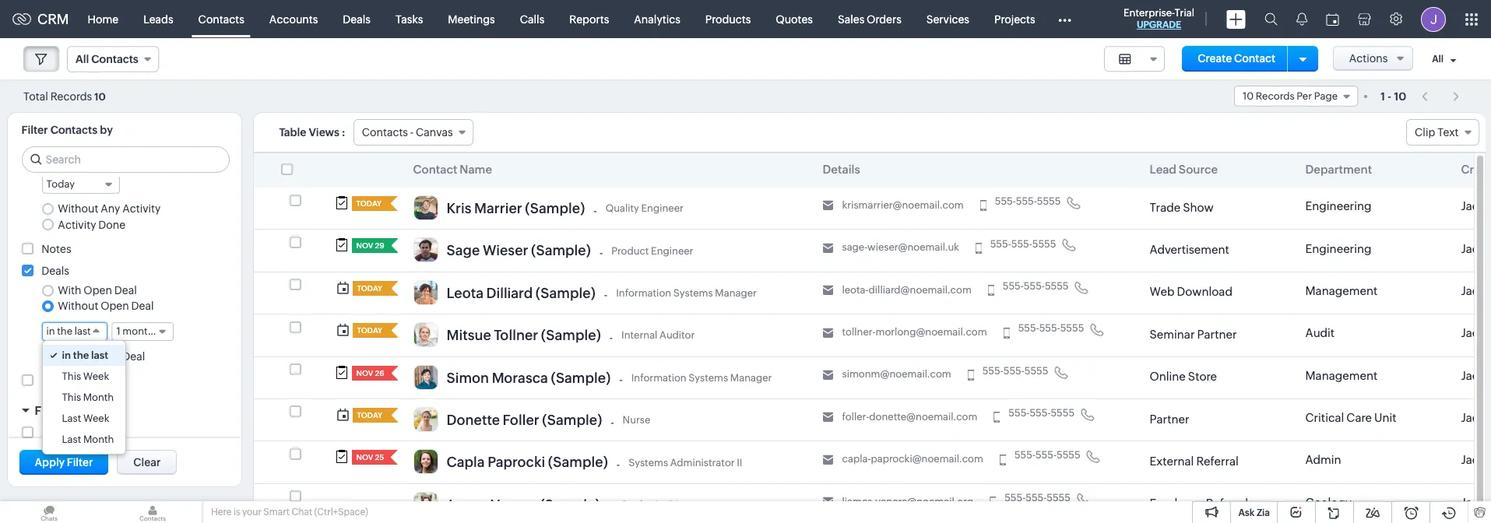 Task type: vqa. For each thing, say whether or not it's contained in the screenshot.
Create Menu element
no



Task type: describe. For each thing, give the bounding box(es) containing it.
enterprise-trial upgrade
[[1124, 7, 1195, 30]]

in inside field
[[46, 326, 55, 338]]

jacob for simon morasca (sample)
[[1462, 369, 1492, 382]]

last for list box containing in the last
[[91, 350, 108, 362]]

zia
[[1257, 508, 1270, 519]]

- for donette foller (sample)
[[611, 416, 614, 429]]

geologist
[[621, 499, 666, 511]]

morlong@noemail.com
[[876, 326, 987, 338]]

projects link
[[982, 0, 1048, 38]]

- for leota dilliard (sample)
[[604, 289, 608, 302]]

contact inside button
[[1234, 52, 1276, 65]]

- for mitsue tollner (sample)
[[610, 332, 613, 344]]

this week
[[62, 371, 109, 383]]

donette foller (sample)
[[447, 412, 602, 428]]

canvas profile image image for simon morasca (sample)
[[413, 365, 438, 390]]

analytics link
[[622, 0, 693, 38]]

accounts
[[269, 13, 318, 25]]

deal for with open deal
[[114, 284, 137, 297]]

reports
[[570, 13, 609, 25]]

nov for simon
[[356, 369, 373, 377]]

jacob for sage wieser (sample)
[[1462, 242, 1492, 255]]

total
[[23, 90, 48, 102]]

tollner-morlong@noemail.com
[[842, 326, 987, 338]]

0 horizontal spatial partner
[[1150, 412, 1190, 426]]

campaigns
[[42, 374, 100, 387]]

ii
[[737, 457, 743, 468]]

in the last for list box containing in the last
[[62, 350, 108, 362]]

manager for leota dilliard (sample)
[[715, 287, 757, 299]]

here
[[211, 507, 232, 518]]

nov 26
[[356, 369, 384, 377]]

employee referral
[[1150, 497, 1249, 510]]

canvas profile image image for donette foller (sample)
[[413, 407, 438, 432]]

this week option
[[42, 366, 126, 387]]

create contact
[[1198, 52, 1276, 65]]

download
[[1177, 285, 1233, 299]]

quality engineer
[[606, 203, 684, 214]]

critical care unit
[[1306, 411, 1397, 425]]

seminar
[[1150, 328, 1195, 341]]

admin
[[1306, 454, 1342, 467]]

this month option
[[42, 387, 126, 408]]

upgrade
[[1137, 19, 1182, 30]]

last month option
[[42, 429, 126, 451]]

open for with
[[84, 284, 112, 297]]

online
[[1150, 370, 1186, 383]]

ljames-
[[842, 496, 876, 508]]

geologist iv
[[621, 499, 678, 511]]

paprocki
[[488, 454, 545, 471]]

signals element
[[1287, 0, 1317, 38]]

apply filter
[[35, 456, 93, 469]]

external referral
[[1150, 455, 1239, 468]]

crm link
[[12, 11, 69, 27]]

engineer for sage wieser (sample)
[[651, 245, 693, 257]]

nov 25
[[356, 453, 384, 462]]

lead
[[1150, 163, 1177, 176]]

today link for kris marrier (sample)
[[352, 196, 384, 211]]

capla-paprocki@noemail.com
[[842, 453, 984, 465]]

marrier
[[474, 200, 522, 217]]

month for this month
[[83, 392, 114, 404]]

any for activity
[[101, 203, 120, 215]]

home link
[[75, 0, 131, 38]]

:
[[342, 126, 346, 139]]

in the last option
[[42, 345, 126, 366]]

web
[[1150, 285, 1175, 299]]

sage wieser (sample)
[[447, 243, 591, 259]]

is
[[234, 507, 240, 518]]

today for mitsue tollner (sample)
[[357, 326, 383, 335]]

quality
[[606, 203, 639, 214]]

last for "in the last" field
[[74, 326, 91, 338]]

management for leota dilliard (sample)
[[1306, 284, 1378, 297]]

done
[[98, 219, 125, 231]]

leota dilliard (sample)
[[447, 285, 596, 301]]

icon_mail image for simon morasca (sample)
[[823, 370, 834, 381]]

search image
[[1265, 12, 1278, 26]]

today link for mitsue tollner (sample)
[[352, 323, 384, 338]]

name for contact name
[[460, 163, 492, 176]]

1 vertical spatial activity
[[58, 219, 96, 231]]

month for last month
[[83, 434, 114, 446]]

tollner-morlong@noemail.com link
[[842, 326, 987, 339]]

create for create
[[1462, 163, 1492, 176]]

this for this month
[[62, 392, 81, 404]]

last for last week
[[62, 413, 81, 425]]

sales orders link
[[826, 0, 914, 38]]

filter for filter by fields
[[35, 404, 63, 417]]

today for donette foller (sample)
[[357, 411, 383, 420]]

0 horizontal spatial contact
[[413, 163, 458, 176]]

today link for donette foller (sample)
[[352, 408, 384, 423]]

create contact button
[[1183, 46, 1291, 72]]

icon_mail image for kris marrier (sample)
[[823, 201, 834, 211]]

meetings link
[[436, 0, 508, 38]]

unit
[[1375, 411, 1397, 425]]

quotes
[[776, 13, 813, 25]]

jacob for kris marrier (sample)
[[1462, 200, 1492, 213]]

simonm@noemail.com link
[[842, 369, 952, 381]]

signals image
[[1297, 12, 1308, 26]]

leads link
[[131, 0, 186, 38]]

leads
[[143, 13, 173, 25]]

in the last for "in the last" field
[[46, 326, 91, 338]]

leota-dilliard@noemail.com link
[[842, 284, 972, 296]]

sage-
[[842, 242, 868, 253]]

jacob for donette foller (sample)
[[1462, 411, 1492, 425]]

simonm@noemail.com
[[842, 369, 952, 380]]

deal for without open deal
[[131, 300, 154, 313]]

jacob for mitsue tollner (sample)
[[1462, 327, 1492, 340]]

products link
[[693, 0, 764, 38]]

filter inside button
[[67, 456, 93, 469]]

filter by fields button
[[7, 397, 241, 424]]

sage-wieser@noemail.uk link
[[842, 242, 959, 254]]

foller-donette@noemail.com link
[[842, 411, 978, 424]]

jacob for capla paprocki (sample)
[[1462, 454, 1492, 467]]

home
[[88, 13, 118, 25]]

venere
[[491, 497, 537, 513]]

donette
[[447, 412, 500, 428]]

canvas profile image image for mitsue tollner (sample)
[[413, 323, 438, 347]]

capla-paprocki@noemail.com link
[[842, 453, 984, 466]]

ask zia
[[1239, 508, 1270, 519]]

nurse
[[623, 414, 651, 426]]

projects
[[995, 13, 1036, 25]]

engineering for kris marrier (sample)
[[1306, 200, 1372, 213]]

last for last month
[[62, 434, 81, 446]]

leota
[[447, 285, 484, 301]]

last week
[[62, 413, 109, 425]]

- for simon morasca (sample)
[[619, 374, 623, 386]]

week for this week
[[83, 371, 109, 383]]

25
[[375, 453, 384, 462]]

calls
[[520, 13, 545, 25]]

systems for simon morasca (sample)
[[689, 372, 728, 384]]

systems for leota dilliard (sample)
[[674, 287, 713, 299]]

week for last week
[[83, 413, 109, 425]]

filter for filter contacts by
[[21, 124, 48, 136]]

last month
[[62, 434, 114, 446]]

(sample) for mitsue tollner (sample)
[[541, 327, 601, 344]]

the inside option
[[73, 350, 89, 362]]

canvas profile image image for leota dilliard (sample)
[[413, 280, 438, 305]]

auditor
[[660, 330, 695, 341]]

information for simon morasca (sample)
[[631, 372, 687, 384]]

1 horizontal spatial partner
[[1198, 328, 1237, 341]]

table views :
[[279, 126, 346, 139]]

show
[[1183, 201, 1214, 214]]

mitsue tollner (sample) link
[[447, 327, 601, 348]]

dilliard@noemail.com
[[869, 284, 972, 296]]

paprocki@noemail.com
[[871, 453, 984, 465]]

accounts link
[[257, 0, 330, 38]]

tollner
[[494, 327, 538, 344]]



Task type: locate. For each thing, give the bounding box(es) containing it.
sage wieser (sample) link
[[447, 243, 591, 263]]

0 horizontal spatial in
[[46, 326, 55, 338]]

this inside option
[[62, 371, 81, 383]]

list box
[[42, 341, 126, 454]]

1 engineering from the top
[[1306, 200, 1372, 213]]

0 vertical spatial any
[[101, 203, 120, 215]]

deal up without open deal
[[114, 284, 137, 297]]

icon_mail image for capla paprocki (sample)
[[823, 455, 834, 466]]

trial
[[1175, 7, 1195, 19]]

information systems manager for simon morasca (sample)
[[631, 372, 772, 384]]

this up 'by'
[[62, 392, 81, 404]]

deals left tasks link in the left top of the page
[[343, 13, 371, 25]]

1 vertical spatial manager
[[730, 372, 772, 384]]

5 canvas profile image image from the top
[[413, 365, 438, 390]]

referral for james venere (sample)
[[1206, 497, 1249, 510]]

information systems manager
[[616, 287, 757, 299], [631, 372, 772, 384]]

without up this week option
[[58, 350, 98, 363]]

canvas profile image image for sage wieser (sample)
[[413, 238, 438, 263]]

1 vertical spatial systems
[[689, 372, 728, 384]]

0 vertical spatial this
[[62, 371, 81, 383]]

1 horizontal spatial activity
[[122, 203, 161, 215]]

1 last from the top
[[62, 413, 81, 425]]

1 vertical spatial information
[[631, 372, 687, 384]]

week inside option
[[83, 371, 109, 383]]

7 jacob from the top
[[1462, 454, 1492, 467]]

(sample) for capla paprocki (sample)
[[548, 454, 608, 471]]

open for without
[[101, 300, 129, 313]]

store
[[1188, 370, 1217, 383]]

2 vertical spatial today link
[[352, 408, 384, 423]]

2 engineering from the top
[[1306, 242, 1372, 255]]

create for create contact
[[1198, 52, 1232, 65]]

last up account name
[[62, 413, 81, 425]]

2 this from the top
[[62, 392, 81, 404]]

- for sage wieser (sample)
[[600, 247, 603, 259]]

0 vertical spatial engineer
[[641, 203, 684, 214]]

deal up this week option
[[122, 350, 145, 363]]

with
[[58, 284, 81, 297]]

ljames-venere@noemail.org
[[842, 496, 974, 508]]

(sample) up sage wieser (sample)
[[525, 200, 585, 217]]

555-
[[995, 196, 1016, 207], [1016, 196, 1037, 207], [991, 238, 1012, 250], [1012, 238, 1033, 250], [1003, 280, 1024, 292], [1024, 280, 1045, 292], [1018, 323, 1040, 334], [1040, 323, 1061, 334], [983, 365, 1004, 377], [1004, 365, 1025, 377], [1009, 407, 1030, 419], [1030, 407, 1051, 419], [1015, 450, 1036, 461], [1036, 450, 1057, 461], [1005, 492, 1026, 504], [1026, 492, 1047, 504]]

8 jacob from the top
[[1462, 496, 1492, 509]]

information systems manager up the auditor
[[616, 287, 757, 299]]

canvas profile image image left kris
[[413, 195, 438, 220]]

1 vertical spatial create
[[1462, 163, 1492, 176]]

icon_mail image for mitsue tollner (sample)
[[823, 328, 834, 338]]

information systems manager down the auditor
[[631, 372, 772, 384]]

foller-
[[842, 411, 869, 423]]

trade
[[1150, 201, 1181, 214]]

morasca
[[492, 370, 548, 386]]

0 vertical spatial in
[[46, 326, 55, 338]]

0 vertical spatial referral
[[1197, 455, 1239, 468]]

1 horizontal spatial last
[[91, 350, 108, 362]]

2 vertical spatial today
[[357, 411, 383, 420]]

3 icon_mail image from the top
[[823, 285, 834, 296]]

filter down last month option
[[67, 456, 93, 469]]

capla paprocki (sample)
[[447, 454, 608, 471]]

critical
[[1306, 411, 1345, 425]]

seminar partner
[[1150, 328, 1237, 341]]

capla paprocki (sample) link
[[447, 454, 608, 475]]

referral left zia
[[1206, 497, 1249, 510]]

month down last week
[[83, 434, 114, 446]]

this inside option
[[62, 392, 81, 404]]

employee
[[1150, 497, 1204, 510]]

1 icon_mail image from the top
[[823, 201, 834, 211]]

0 vertical spatial week
[[83, 371, 109, 383]]

last inside field
[[74, 326, 91, 338]]

2 vertical spatial filter
[[67, 456, 93, 469]]

icon_mail image left foller- at bottom right
[[823, 412, 834, 423]]

wieser
[[483, 243, 528, 259]]

contacts left by
[[50, 124, 97, 136]]

nov left 26
[[356, 369, 373, 377]]

systems
[[674, 287, 713, 299], [689, 372, 728, 384], [629, 457, 668, 468]]

1 vertical spatial month
[[83, 434, 114, 446]]

month
[[83, 392, 114, 404], [83, 434, 114, 446]]

0 horizontal spatial create
[[1198, 52, 1232, 65]]

canvas profile image image left simon
[[413, 365, 438, 390]]

chat
[[292, 507, 312, 518]]

2 canvas profile image image from the top
[[413, 238, 438, 263]]

referral right "external"
[[1197, 455, 1239, 468]]

this up this month option
[[62, 371, 81, 383]]

month inside option
[[83, 434, 114, 446]]

this for this week
[[62, 371, 81, 383]]

care
[[1347, 411, 1372, 425]]

0 vertical spatial nov
[[356, 369, 373, 377]]

meetings
[[448, 13, 495, 25]]

canvas profile image image left 'mitsue'
[[413, 323, 438, 347]]

- for kris marrier (sample)
[[594, 205, 597, 217]]

krismarrier@noemail.com link
[[842, 199, 964, 212]]

manager for simon morasca (sample)
[[730, 372, 772, 384]]

0 vertical spatial create
[[1198, 52, 1232, 65]]

6 jacob from the top
[[1462, 411, 1492, 425]]

0 vertical spatial in the last
[[46, 326, 91, 338]]

0 vertical spatial filter
[[21, 124, 48, 136]]

icon_mobile image
[[980, 201, 987, 211], [976, 243, 982, 254], [988, 285, 994, 296], [1004, 328, 1010, 338], [968, 370, 974, 381], [994, 412, 1000, 423], [1000, 455, 1006, 466], [990, 497, 996, 508]]

navigation
[[1415, 85, 1468, 107]]

(sample) right venere
[[540, 497, 600, 513]]

this month
[[62, 392, 114, 404]]

deals down notes
[[42, 265, 69, 277]]

partner down online
[[1150, 412, 1190, 426]]

chats image
[[0, 502, 98, 523]]

1 vertical spatial nov
[[356, 453, 373, 462]]

1 any from the top
[[101, 203, 120, 215]]

search element
[[1256, 0, 1287, 38]]

(sample)
[[525, 200, 585, 217], [531, 243, 591, 259], [536, 285, 596, 301], [541, 327, 601, 344], [551, 370, 611, 386], [542, 412, 602, 428], [548, 454, 608, 471], [540, 497, 600, 513]]

nov inside nov 25 link
[[356, 453, 373, 462]]

5 icon_mail image from the top
[[823, 370, 834, 381]]

1 vertical spatial management
[[1306, 369, 1378, 382]]

2 week from the top
[[83, 413, 109, 425]]

1 canvas profile image image from the top
[[413, 195, 438, 220]]

1 vertical spatial contact
[[413, 163, 458, 176]]

1 vertical spatial without
[[58, 300, 98, 313]]

in the last field
[[42, 323, 107, 341]]

nov inside nov 26 "link"
[[356, 369, 373, 377]]

1 vertical spatial this
[[62, 392, 81, 404]]

apply
[[35, 456, 65, 469]]

engineering for sage wieser (sample)
[[1306, 242, 1372, 255]]

referral
[[1197, 455, 1239, 468], [1206, 497, 1249, 510]]

1 horizontal spatial name
[[460, 163, 492, 176]]

contact down the search element
[[1234, 52, 1276, 65]]

contact name
[[413, 163, 492, 176]]

canvas profile image image left donette
[[413, 407, 438, 432]]

nov left 25
[[356, 453, 373, 462]]

deal for without any deal
[[122, 350, 145, 363]]

product engineer
[[612, 245, 693, 257]]

activity up the done
[[122, 203, 161, 215]]

1 vertical spatial deal
[[131, 300, 154, 313]]

3 canvas profile image image from the top
[[413, 280, 438, 305]]

without for without open deal
[[58, 300, 98, 313]]

icon_mail image left sage-
[[823, 243, 834, 254]]

information for leota dilliard (sample)
[[616, 287, 671, 299]]

contacts link
[[186, 0, 257, 38]]

canvas profile image image for capla paprocki (sample)
[[413, 450, 438, 475]]

7 icon_mail image from the top
[[823, 455, 834, 466]]

filter left 'by'
[[35, 404, 63, 417]]

product
[[612, 245, 649, 257]]

filter
[[21, 124, 48, 136], [35, 404, 63, 417], [67, 456, 93, 469]]

management up critical care unit
[[1306, 369, 1378, 382]]

0 vertical spatial today link
[[352, 196, 384, 211]]

0 vertical spatial deals
[[343, 13, 371, 25]]

1 jacob from the top
[[1462, 200, 1492, 213]]

calls link
[[508, 0, 557, 38]]

without any deal
[[58, 350, 145, 363]]

the up in the last option
[[57, 326, 72, 338]]

26
[[375, 369, 384, 377]]

week down the without any deal
[[83, 371, 109, 383]]

0 vertical spatial systems
[[674, 287, 713, 299]]

quotes link
[[764, 0, 826, 38]]

james venere (sample)
[[447, 497, 600, 513]]

icon_mail image down details
[[823, 201, 834, 211]]

(sample) right the morasca
[[551, 370, 611, 386]]

without down the with
[[58, 300, 98, 313]]

canvas profile image image for kris marrier (sample)
[[413, 195, 438, 220]]

services link
[[914, 0, 982, 38]]

in the last inside option
[[62, 350, 108, 362]]

leota-dilliard@noemail.com
[[842, 284, 972, 296]]

in the last
[[46, 326, 91, 338], [62, 350, 108, 362]]

deal down with open deal
[[131, 300, 154, 313]]

0 vertical spatial partner
[[1198, 328, 1237, 341]]

0 vertical spatial name
[[460, 163, 492, 176]]

week
[[83, 371, 109, 383], [83, 413, 109, 425]]

-
[[1388, 90, 1392, 102], [594, 205, 597, 217], [600, 247, 603, 259], [604, 289, 608, 302], [610, 332, 613, 344], [619, 374, 623, 386], [611, 416, 614, 429], [617, 459, 620, 471], [609, 501, 612, 514]]

systems administrator ii
[[629, 457, 743, 468]]

filter down total
[[21, 124, 48, 136]]

2 month from the top
[[83, 434, 114, 446]]

contacts right leads
[[198, 13, 244, 25]]

1 vertical spatial last
[[62, 434, 81, 446]]

engineer right quality
[[641, 203, 684, 214]]

icon_mail image left leota-
[[823, 285, 834, 296]]

10 inside total records 10
[[94, 91, 106, 102]]

0 vertical spatial last
[[62, 413, 81, 425]]

2 last from the top
[[62, 434, 81, 446]]

8 canvas profile image image from the top
[[413, 492, 438, 517]]

actions
[[1350, 52, 1388, 65]]

online store
[[1150, 370, 1217, 383]]

icon_mail image for donette foller (sample)
[[823, 412, 834, 423]]

1 nov from the top
[[356, 369, 373, 377]]

list box containing in the last
[[42, 341, 126, 454]]

0 vertical spatial manager
[[715, 287, 757, 299]]

name down last week
[[87, 427, 117, 439]]

records
[[50, 90, 92, 102]]

10 right records
[[94, 91, 106, 102]]

in the last up in the last option
[[46, 326, 91, 338]]

1 this from the top
[[62, 371, 81, 383]]

icon_mail image left simonm@noemail.com link
[[823, 370, 834, 381]]

1 horizontal spatial create
[[1462, 163, 1492, 176]]

0 vertical spatial contacts
[[198, 13, 244, 25]]

3 jacob from the top
[[1462, 284, 1492, 298]]

open up without open deal
[[84, 284, 112, 297]]

1 vertical spatial the
[[73, 350, 89, 362]]

systems up geologist iv
[[629, 457, 668, 468]]

2 vertical spatial without
[[58, 350, 98, 363]]

the up this week option
[[73, 350, 89, 362]]

nov for capla
[[356, 453, 373, 462]]

last inside last month option
[[62, 434, 81, 446]]

simon morasca (sample) link
[[447, 370, 611, 390]]

canvas profile image image left leota
[[413, 280, 438, 305]]

1 horizontal spatial contacts
[[198, 13, 244, 25]]

(sample) for donette foller (sample)
[[542, 412, 602, 428]]

1 vertical spatial open
[[101, 300, 129, 313]]

2 without from the top
[[58, 300, 98, 313]]

2 management from the top
[[1306, 369, 1378, 382]]

(sample) right tollner
[[541, 327, 601, 344]]

last up in the last option
[[74, 326, 91, 338]]

1 vertical spatial week
[[83, 413, 109, 425]]

name up kris
[[460, 163, 492, 176]]

jacob for james venere (sample)
[[1462, 496, 1492, 509]]

last up this week
[[91, 350, 108, 362]]

filter inside dropdown button
[[35, 404, 63, 417]]

0 vertical spatial the
[[57, 326, 72, 338]]

1 vertical spatial contacts
[[50, 124, 97, 136]]

2 nov from the top
[[356, 453, 373, 462]]

last inside option
[[91, 350, 108, 362]]

services
[[927, 13, 970, 25]]

the inside field
[[57, 326, 72, 338]]

create inside button
[[1198, 52, 1232, 65]]

contacts inside contacts link
[[198, 13, 244, 25]]

engineer right product
[[651, 245, 693, 257]]

0 horizontal spatial contacts
[[50, 124, 97, 136]]

0 vertical spatial management
[[1306, 284, 1378, 297]]

venere@noemail.org
[[876, 496, 974, 508]]

ask
[[1239, 508, 1255, 519]]

canvas profile image image
[[413, 195, 438, 220], [413, 238, 438, 263], [413, 280, 438, 305], [413, 323, 438, 347], [413, 365, 438, 390], [413, 407, 438, 432], [413, 450, 438, 475], [413, 492, 438, 517]]

10 for 1 - 10
[[1394, 90, 1407, 102]]

1 horizontal spatial deals
[[343, 13, 371, 25]]

0 vertical spatial information
[[616, 287, 671, 299]]

management for simon morasca (sample)
[[1306, 369, 1378, 382]]

1 vertical spatial in the last
[[62, 350, 108, 362]]

1 vertical spatial deals
[[42, 265, 69, 277]]

1 month from the top
[[83, 392, 114, 404]]

canvas profile image image left capla at bottom
[[413, 450, 438, 475]]

contacts image
[[104, 502, 202, 523]]

2 jacob from the top
[[1462, 242, 1492, 255]]

(sample) right paprocki
[[548, 454, 608, 471]]

engineer for kris marrier (sample)
[[641, 203, 684, 214]]

0 vertical spatial contact
[[1234, 52, 1276, 65]]

month inside option
[[83, 392, 114, 404]]

10 for total records 10
[[94, 91, 106, 102]]

8 icon_mail image from the top
[[823, 497, 834, 508]]

mitsue tollner (sample)
[[447, 327, 601, 344]]

icon_mail image for leota dilliard (sample)
[[823, 285, 834, 296]]

icon_mail image
[[823, 201, 834, 211], [823, 243, 834, 254], [823, 285, 834, 296], [823, 328, 834, 338], [823, 370, 834, 381], [823, 412, 834, 423], [823, 455, 834, 466], [823, 497, 834, 508]]

last week option
[[42, 408, 126, 429]]

icon_mail image for james venere (sample)
[[823, 497, 834, 508]]

smart
[[264, 507, 290, 518]]

management
[[1306, 284, 1378, 297], [1306, 369, 1378, 382]]

in the last up this week
[[62, 350, 108, 362]]

icon_mail image left tollner-
[[823, 328, 834, 338]]

1 - 10
[[1381, 90, 1407, 102]]

0 vertical spatial engineering
[[1306, 200, 1372, 213]]

(sample) for kris marrier (sample)
[[525, 200, 585, 217]]

1 vertical spatial any
[[101, 350, 120, 363]]

(sample) right dilliard
[[536, 285, 596, 301]]

(sample) for simon morasca (sample)
[[551, 370, 611, 386]]

icon_mail image left capla-
[[823, 455, 834, 466]]

0 vertical spatial without
[[58, 203, 98, 215]]

your
[[242, 507, 262, 518]]

krismarrier@noemail.com
[[842, 199, 964, 211]]

1 vertical spatial referral
[[1206, 497, 1249, 510]]

management up audit
[[1306, 284, 1378, 297]]

1 vertical spatial filter
[[35, 404, 63, 417]]

0 vertical spatial open
[[84, 284, 112, 297]]

internal
[[622, 330, 658, 341]]

0 horizontal spatial activity
[[58, 219, 96, 231]]

any for deal
[[101, 350, 120, 363]]

icon_mail image left ljames-
[[823, 497, 834, 508]]

0 horizontal spatial 10
[[94, 91, 106, 102]]

leota dilliard (sample) link
[[447, 285, 596, 305]]

1 week from the top
[[83, 371, 109, 383]]

1 vertical spatial last
[[91, 350, 108, 362]]

any up this week
[[101, 350, 120, 363]]

0 horizontal spatial name
[[87, 427, 117, 439]]

activity up notes
[[58, 219, 96, 231]]

canvas profile image image left the "james"
[[413, 492, 438, 517]]

today for kris marrier (sample)
[[356, 199, 382, 208]]

Search text field
[[22, 147, 229, 172]]

without for without any activity
[[58, 203, 98, 215]]

clear
[[133, 456, 161, 469]]

(sample) for sage wieser (sample)
[[531, 243, 591, 259]]

orders
[[867, 13, 902, 25]]

555-555-5555
[[995, 196, 1061, 207], [991, 238, 1057, 250], [1003, 280, 1069, 292], [1018, 323, 1084, 334], [983, 365, 1049, 377], [1009, 407, 1075, 419], [1015, 450, 1081, 461], [1005, 492, 1071, 504]]

2 any from the top
[[101, 350, 120, 363]]

1 vertical spatial engineer
[[651, 245, 693, 257]]

0 vertical spatial activity
[[122, 203, 161, 215]]

1 horizontal spatial in
[[62, 350, 71, 362]]

1 vertical spatial name
[[87, 427, 117, 439]]

name for account name
[[87, 427, 117, 439]]

7 canvas profile image image from the top
[[413, 450, 438, 475]]

(sample) right the wieser
[[531, 243, 591, 259]]

1 management from the top
[[1306, 284, 1378, 297]]

0 horizontal spatial deals
[[42, 265, 69, 277]]

fields
[[82, 404, 115, 417]]

information up internal
[[616, 287, 671, 299]]

partner down the download
[[1198, 328, 1237, 341]]

referral for capla paprocki (sample)
[[1197, 455, 1239, 468]]

in inside option
[[62, 350, 71, 362]]

4 jacob from the top
[[1462, 327, 1492, 340]]

(ctrl+space)
[[314, 507, 368, 518]]

any
[[101, 203, 120, 215], [101, 350, 120, 363]]

week up account name
[[83, 413, 109, 425]]

(sample) right foller on the left of the page
[[542, 412, 602, 428]]

without up activity done on the top of the page
[[58, 203, 98, 215]]

4 icon_mail image from the top
[[823, 328, 834, 338]]

1 horizontal spatial 10
[[1394, 90, 1407, 102]]

jacob for leota dilliard (sample)
[[1462, 284, 1492, 298]]

iv
[[668, 499, 678, 511]]

month up fields
[[83, 392, 114, 404]]

table
[[279, 126, 306, 139]]

external
[[1150, 455, 1194, 468]]

0 horizontal spatial last
[[74, 326, 91, 338]]

1 vertical spatial today link
[[352, 323, 384, 338]]

information systems manager for leota dilliard (sample)
[[616, 287, 757, 299]]

in down "in the last" field
[[62, 350, 71, 362]]

jacob
[[1462, 200, 1492, 213], [1462, 242, 1492, 255], [1462, 284, 1492, 298], [1462, 327, 1492, 340], [1462, 369, 1492, 382], [1462, 411, 1492, 425], [1462, 454, 1492, 467], [1462, 496, 1492, 509]]

icon_mail image for sage wieser (sample)
[[823, 243, 834, 254]]

2 vertical spatial systems
[[629, 457, 668, 468]]

1 vertical spatial in
[[62, 350, 71, 362]]

in the last inside field
[[46, 326, 91, 338]]

6 icon_mail image from the top
[[823, 412, 834, 423]]

name
[[460, 163, 492, 176], [87, 427, 117, 439]]

deals
[[343, 13, 371, 25], [42, 265, 69, 277]]

2 vertical spatial deal
[[122, 350, 145, 363]]

last inside last week option
[[62, 413, 81, 425]]

(sample) for james venere (sample)
[[540, 497, 600, 513]]

apply filter button
[[19, 450, 109, 475]]

filter contacts by
[[21, 124, 113, 136]]

0 vertical spatial today
[[356, 199, 382, 208]]

open down with open deal
[[101, 300, 129, 313]]

5 jacob from the top
[[1462, 369, 1492, 382]]

1 without from the top
[[58, 203, 98, 215]]

1 vertical spatial information systems manager
[[631, 372, 772, 384]]

2 icon_mail image from the top
[[823, 243, 834, 254]]

systems up the auditor
[[674, 287, 713, 299]]

1 vertical spatial today
[[357, 326, 383, 335]]

week inside option
[[83, 413, 109, 425]]

last
[[74, 326, 91, 338], [91, 350, 108, 362]]

0 vertical spatial last
[[74, 326, 91, 338]]

systems down the auditor
[[689, 372, 728, 384]]

0 vertical spatial deal
[[114, 284, 137, 297]]

0 vertical spatial information systems manager
[[616, 287, 757, 299]]

4 canvas profile image image from the top
[[413, 323, 438, 347]]

any up the done
[[101, 203, 120, 215]]

1 horizontal spatial contact
[[1234, 52, 1276, 65]]

(sample) inside "link"
[[551, 370, 611, 386]]

1 vertical spatial partner
[[1150, 412, 1190, 426]]

canvas profile image image for james venere (sample)
[[413, 492, 438, 517]]

leota-
[[842, 284, 869, 296]]

last up apply filter
[[62, 434, 81, 446]]

today
[[356, 199, 382, 208], [357, 326, 383, 335], [357, 411, 383, 420]]

1 vertical spatial engineering
[[1306, 242, 1372, 255]]

without for without any deal
[[58, 350, 98, 363]]

0 vertical spatial month
[[83, 392, 114, 404]]

information down internal auditor
[[631, 372, 687, 384]]

canvas profile image image left sage
[[413, 238, 438, 263]]

in up in the last option
[[46, 326, 55, 338]]

- for capla paprocki (sample)
[[617, 459, 620, 471]]

contact up kris
[[413, 163, 458, 176]]

administrator
[[670, 457, 735, 468]]

10 right 1
[[1394, 90, 1407, 102]]

3 without from the top
[[58, 350, 98, 363]]

(sample) for leota dilliard (sample)
[[536, 285, 596, 301]]

6 canvas profile image image from the top
[[413, 407, 438, 432]]



